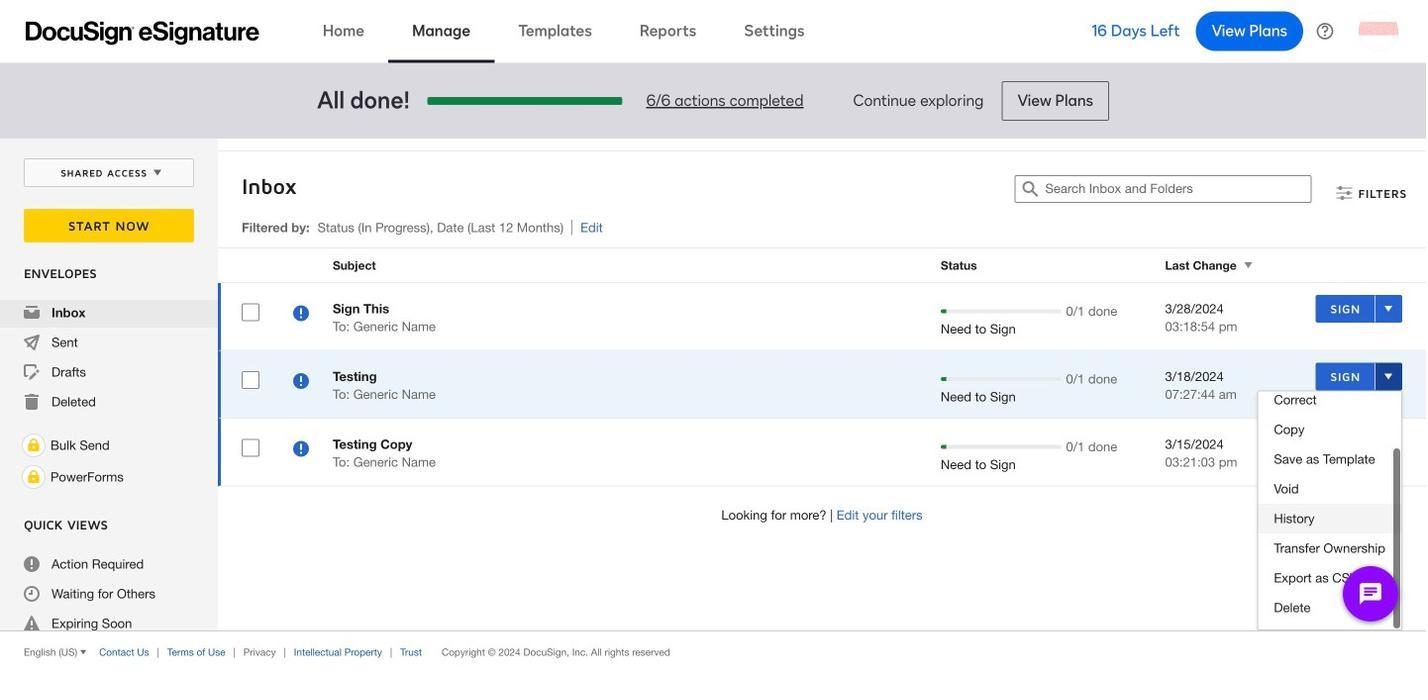 Task type: vqa. For each thing, say whether or not it's contained in the screenshot.
Advanced Options List list on the left of page
no



Task type: locate. For each thing, give the bounding box(es) containing it.
2 need to sign image from the top
[[293, 373, 309, 392]]

more info region
[[0, 631, 1426, 674]]

2 vertical spatial need to sign image
[[293, 441, 309, 460]]

0 vertical spatial lock image
[[22, 434, 46, 458]]

inbox image
[[24, 305, 40, 321]]

2 lock image from the top
[[22, 466, 46, 489]]

your uploaded profile image image
[[1359, 11, 1399, 51]]

Search Inbox and Folders text field
[[1045, 176, 1311, 202]]

0 vertical spatial need to sign image
[[293, 306, 309, 324]]

1 vertical spatial lock image
[[22, 466, 46, 489]]

menu
[[1258, 326, 1402, 623]]

secondary navigation region
[[0, 139, 1426, 674]]

action required image
[[24, 557, 40, 573]]

need to sign image
[[293, 306, 309, 324], [293, 373, 309, 392], [293, 441, 309, 460]]

3 need to sign image from the top
[[293, 441, 309, 460]]

lock image
[[22, 434, 46, 458], [22, 466, 46, 489]]

sent image
[[24, 335, 40, 351]]

1 vertical spatial need to sign image
[[293, 373, 309, 392]]



Task type: describe. For each thing, give the bounding box(es) containing it.
trash image
[[24, 394, 40, 410]]

1 need to sign image from the top
[[293, 306, 309, 324]]

draft image
[[24, 365, 40, 380]]

clock image
[[24, 586, 40, 602]]

alert image
[[24, 616, 40, 632]]

docusign esignature image
[[26, 21, 260, 45]]

1 lock image from the top
[[22, 434, 46, 458]]



